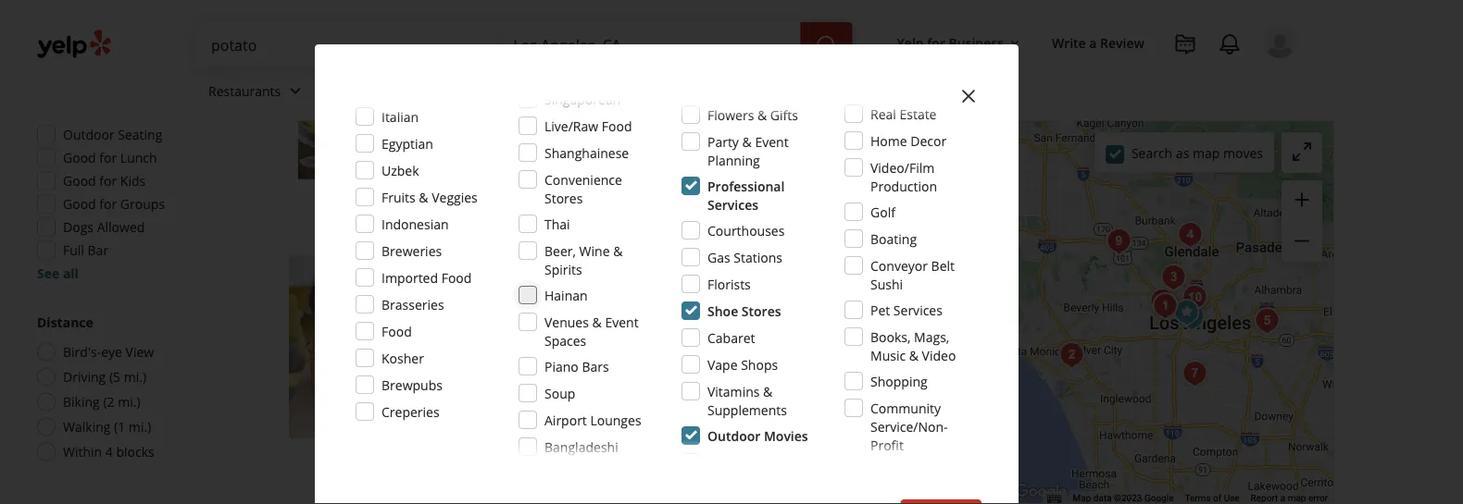 Task type: locate. For each thing, give the bounding box(es) containing it.
to
[[719, 370, 731, 388]]

None search field
[[196, 22, 856, 67]]

1 vertical spatial food
[[442, 269, 472, 287]]

services for auto services
[[513, 82, 562, 100]]

stores for shoe stores
[[742, 302, 781, 320]]

0 vertical spatial food
[[602, 117, 632, 135]]

1 previous image from the top
[[296, 86, 319, 108]]

event down (733 on the left bottom of page
[[605, 314, 639, 331]]

outdoor seating for don't
[[513, 433, 601, 448]]

0 vertical spatial services
[[513, 82, 562, 100]]

a right write
[[1090, 34, 1097, 51]]

start for /burger place, pay a pretty steep price for..."
[[850, 431, 885, 452]]

place,
[[902, 370, 937, 388]]

1 good from the top
[[63, 150, 96, 167]]

close image
[[958, 85, 980, 107]]

1 vertical spatial previous image
[[296, 337, 319, 359]]

1 vertical spatial mi.)
[[118, 394, 140, 412]]

& up planning
[[743, 133, 752, 151]]

1 see from the top
[[37, 48, 60, 65]]

use
[[1224, 493, 1240, 504]]

map data ©2023 google
[[1073, 493, 1174, 504]]

start order link up boating
[[832, 170, 947, 211]]

1 vertical spatial start order
[[850, 431, 930, 452]]

takeout down planning
[[711, 182, 755, 197]]

for up good for kids
[[99, 150, 117, 167]]

1 vertical spatial all
[[63, 265, 79, 283]]

up
[[73, 18, 88, 33]]

"i up the they at the top left of the page
[[515, 119, 523, 137]]

0 vertical spatial order
[[888, 180, 930, 201]]

more down the
[[579, 138, 611, 156]]

imported
[[382, 269, 438, 287]]

american
[[499, 316, 552, 332]]

0 vertical spatial "i
[[515, 119, 523, 137]]

1 horizontal spatial services
[[708, 196, 759, 214]]

&
[[758, 106, 767, 124], [743, 133, 752, 151], [419, 189, 428, 206], [613, 242, 623, 260], [592, 314, 602, 331], [909, 347, 919, 365], [763, 383, 773, 401]]

1 vertical spatial the
[[825, 119, 847, 137]]

stores right "shoe"
[[742, 302, 781, 320]]

more
[[579, 138, 611, 156], [710, 138, 744, 156], [696, 389, 731, 406]]

0 vertical spatial start order
[[850, 180, 930, 201]]

1 takeout from the top
[[711, 182, 755, 197]]

seating down shanghainese
[[562, 182, 601, 197]]

1 16 checkmark v2 image from the top
[[693, 182, 708, 197]]

music
[[871, 347, 906, 365]]

see all group
[[33, 0, 230, 66]]

1 order from the top
[[888, 180, 930, 201]]

full bar
[[63, 242, 108, 260]]

0 vertical spatial the
[[516, 5, 549, 31]]

1 vertical spatial "i
[[515, 370, 523, 388]]

soup
[[545, 385, 576, 402]]

potato right asian
[[810, 370, 853, 388]]

1 vertical spatial seating
[[562, 433, 601, 448]]

& right fruits
[[419, 189, 428, 206]]

0 vertical spatial restaurants
[[91, 18, 156, 33]]

2 like from the left
[[801, 119, 821, 137]]

2 see from the top
[[37, 265, 60, 283]]

2 good from the top
[[63, 173, 96, 190]]

0 vertical spatial potato
[[640, 119, 683, 137]]

& right (new)
[[592, 314, 602, 331]]

"i up pay
[[515, 370, 523, 388]]

american (new) link
[[495, 315, 591, 334]]

2 all from the top
[[63, 265, 79, 283]]

& inside party & event planning
[[743, 133, 752, 151]]

1 horizontal spatial food
[[442, 269, 472, 287]]

& right 'wine'
[[613, 242, 623, 260]]

1 . the potato sack
[[495, 5, 663, 31]]

16 checkmark v2 image for you
[[693, 433, 708, 448]]

0 horizontal spatial services
[[513, 82, 562, 100]]

like right gifts at the top right of page
[[801, 119, 821, 137]]

& inside books, mags, music & video
[[909, 347, 919, 365]]

steep
[[591, 389, 624, 406]]

outdoor
[[63, 126, 115, 144], [513, 182, 559, 197], [708, 428, 761, 445], [513, 433, 559, 448]]

a inside write a review link
[[1090, 34, 1097, 51]]

start down community
[[850, 431, 885, 452]]

1 vertical spatial start
[[850, 431, 885, 452]]

1 vertical spatial see
[[37, 265, 60, 283]]

1 see all button from the top
[[37, 48, 79, 65]]

for..."
[[660, 389, 693, 406]]

order down community
[[888, 431, 930, 452]]

more link for you
[[696, 389, 731, 406]]

0 horizontal spatial group
[[31, 96, 230, 283]]

start
[[850, 180, 885, 201], [850, 431, 885, 452]]

takeout up the education at the bottom of page
[[711, 433, 755, 448]]

good up dogs
[[63, 196, 96, 214]]

0 vertical spatial mi.)
[[124, 369, 146, 387]]

outdoor seating down airport
[[513, 433, 601, 448]]

0 vertical spatial takeout
[[711, 182, 755, 197]]

0 vertical spatial 16 checkmark v2 image
[[616, 182, 630, 197]]

louders image
[[1144, 283, 1181, 321]]

& left asian
[[763, 383, 773, 401]]

0 vertical spatial reviews)
[[654, 36, 704, 53]]

16 checkmark v2 image for potato
[[693, 182, 708, 197]]

more down go
[[696, 389, 731, 406]]

1 horizontal spatial the
[[825, 119, 847, 137]]

1 vertical spatial start order link
[[832, 421, 947, 461]]

see up distance
[[37, 265, 60, 283]]

food down am in the left top of the page
[[602, 117, 632, 135]]

1 vertical spatial until
[[533, 344, 560, 362]]

services inside business categories element
[[513, 82, 562, 100]]

restaurants left 24 chevron down v2 image
[[208, 82, 281, 100]]

stores
[[545, 189, 583, 207], [742, 302, 781, 320]]

2 previous image from the top
[[296, 337, 319, 359]]

2 vertical spatial food
[[382, 323, 412, 340]]

0 vertical spatial see
[[37, 48, 60, 65]]

poutine brothers image
[[1177, 356, 1214, 393]]

the
[[516, 5, 549, 31], [825, 119, 847, 137]]

mi.) for biking (2 mi.)
[[118, 394, 140, 412]]

belt
[[932, 257, 955, 275]]

event for party & event planning
[[755, 133, 789, 151]]

like up the need
[[561, 119, 582, 137]]

start order down community
[[850, 431, 930, 452]]

decor
[[911, 132, 947, 150]]

house of mash image
[[1155, 259, 1192, 296]]

takeout for you
[[711, 433, 755, 448]]

& up place,
[[909, 347, 919, 365]]

1 vertical spatial reviews)
[[654, 287, 704, 304]]

map left error
[[1288, 493, 1307, 504]]

reviews)
[[654, 36, 704, 53], [654, 287, 704, 304]]

food right imported
[[442, 269, 472, 287]]

home decor
[[871, 132, 947, 150]]

& inside the venues & event spaces
[[592, 314, 602, 331]]

potato down fried
[[615, 138, 655, 156]]

outdoor movies
[[708, 428, 808, 445]]

potato
[[554, 5, 616, 31], [851, 119, 890, 137], [593, 256, 655, 282]]

zoom out image
[[1291, 230, 1314, 252]]

24 chevron down v2 image
[[285, 80, 307, 102]]

professional services
[[708, 177, 785, 214]]

shoe stores
[[708, 302, 781, 320]]

0 horizontal spatial stores
[[545, 189, 583, 207]]

& for fruits
[[419, 189, 428, 206]]

see all button down full
[[37, 265, 79, 283]]

2 vertical spatial potato
[[593, 256, 655, 282]]

pay
[[515, 389, 537, 406]]

stores up the thai
[[545, 189, 583, 207]]

1 vertical spatial see all
[[37, 265, 79, 283]]

a inside balls--with a name like the potato sack, they need more potato items..."
[[752, 119, 759, 137]]

mi.) right (1 at the bottom left of the page
[[129, 419, 151, 437]]

the left real
[[825, 119, 847, 137]]

food up kosher
[[382, 323, 412, 340]]

shopping
[[871, 373, 928, 390]]

good up good for kids
[[63, 150, 96, 167]]

1 vertical spatial potato
[[851, 119, 890, 137]]

& left gifts at the top right of page
[[758, 106, 767, 124]]

2 vertical spatial good
[[63, 196, 96, 214]]

map right "as" at right top
[[1193, 144, 1220, 162]]

2 order from the top
[[888, 431, 930, 452]]

name
[[763, 119, 797, 137]]

event down gifts at the top right of page
[[755, 133, 789, 151]]

1 reviews) from the top
[[654, 36, 704, 53]]

restaurants inside business categories element
[[208, 82, 281, 100]]

1 vertical spatial 16 checkmark v2 image
[[616, 433, 630, 448]]

for down good for lunch at left
[[99, 173, 117, 190]]

1 "i from the top
[[515, 119, 523, 137]]

1 vertical spatial stores
[[742, 302, 781, 320]]

map
[[1073, 493, 1092, 504]]

mi.) right (2 at bottom
[[118, 394, 140, 412]]

video/film
[[871, 159, 935, 176]]

2 vertical spatial potato
[[810, 370, 853, 388]]

need
[[545, 138, 575, 156]]

16 checkmark v2 image right delivery
[[693, 433, 708, 448]]

expand map image
[[1291, 141, 1314, 163]]

outdoor up the education at the bottom of page
[[708, 428, 761, 445]]

0 horizontal spatial food
[[382, 323, 412, 340]]

start order up golf
[[850, 180, 930, 201]]

florists
[[708, 276, 751, 293]]

start order link
[[832, 170, 947, 211], [832, 421, 947, 461]]

0 vertical spatial 16 checkmark v2 image
[[693, 182, 708, 197]]

services down 'professional'
[[708, 196, 759, 214]]

as
[[1176, 144, 1190, 162]]

services for professional services
[[708, 196, 759, 214]]

.
[[506, 5, 511, 31]]

books, mags, music & video
[[871, 328, 956, 365]]

restaurants right up
[[91, 18, 156, 33]]

0 vertical spatial good
[[63, 150, 96, 167]]

good down good for lunch at left
[[63, 173, 96, 190]]

breweries
[[382, 242, 442, 260]]

1 horizontal spatial map
[[1288, 493, 1307, 504]]

1 vertical spatial event
[[605, 314, 639, 331]]

potato left sack, at the top
[[851, 119, 890, 137]]

see
[[37, 48, 60, 65], [37, 265, 60, 283]]

1 slideshow element from the top
[[289, 5, 473, 189]]

all inside group
[[63, 265, 79, 283]]

bird's-eye view
[[63, 344, 154, 362]]

16 checkmark v2 image
[[693, 182, 708, 197], [693, 433, 708, 448]]

mi.) right '(5'
[[124, 369, 146, 387]]

1 vertical spatial takeout
[[711, 433, 755, 448]]

event for venues & event spaces
[[605, 314, 639, 331]]

& for party
[[743, 133, 752, 151]]

pm
[[592, 344, 612, 362]]

reviews) up sandwiches
[[654, 287, 704, 304]]

golf
[[871, 203, 896, 221]]

auto
[[481, 82, 510, 100]]

more link down -
[[710, 138, 744, 156]]

0 vertical spatial until
[[541, 93, 568, 111]]

2 start order from the top
[[850, 431, 930, 452]]

group
[[31, 96, 230, 283], [1282, 181, 1323, 262]]

16 checkmark v2 image left 'professional'
[[693, 182, 708, 197]]

flowers & gifts
[[708, 106, 798, 124]]

seating down airport lounges on the bottom of page
[[562, 433, 601, 448]]

1 vertical spatial see all button
[[37, 265, 79, 283]]

2 takeout from the top
[[711, 433, 755, 448]]

2 horizontal spatial food
[[602, 117, 632, 135]]

outdoor inside dialog
[[708, 428, 761, 445]]

see all down full
[[37, 265, 79, 283]]

all inside "group"
[[63, 48, 79, 65]]

a right with
[[752, 119, 759, 137]]

2 start order link from the top
[[832, 421, 947, 461]]

1 horizontal spatial event
[[755, 133, 789, 151]]

conveyor
[[871, 257, 928, 275]]

2 reviews) from the top
[[654, 287, 704, 304]]

terms
[[1185, 493, 1211, 504]]

0 vertical spatial start order link
[[832, 170, 947, 211]]

humble potato image
[[289, 256, 473, 440], [1054, 337, 1091, 374]]

potato down tomorrow
[[640, 119, 683, 137]]

16 chevron down v2 image
[[1008, 36, 1023, 51]]

2 start from the top
[[850, 431, 885, 452]]

start up golf
[[850, 180, 885, 201]]

order down video/film
[[888, 180, 930, 201]]

american (new)
[[499, 316, 587, 332]]

0 vertical spatial outdoor seating
[[513, 182, 601, 197]]

2 seating from the top
[[562, 433, 601, 448]]

"i for "i don't know, dude, when you go to a cool asian potato
[[515, 370, 523, 388]]

until up don't
[[533, 344, 560, 362]]

-
[[719, 119, 723, 137]]

1 start order from the top
[[850, 180, 930, 201]]

1 vertical spatial slideshow element
[[289, 256, 473, 440]]

1 vertical spatial more link
[[696, 389, 731, 406]]

video/film production
[[871, 159, 937, 195]]

until up quite
[[541, 93, 568, 111]]

1 vertical spatial 16 checkmark v2 image
[[693, 433, 708, 448]]

sushi
[[871, 276, 903, 293]]

potato up (733 on the left bottom of page
[[593, 256, 655, 282]]

16 checkmark v2 image down shanghainese
[[616, 182, 630, 197]]

until for until 7:00 am tomorrow
[[541, 93, 568, 111]]

3 good from the top
[[63, 196, 96, 214]]

1 vertical spatial restaurants
[[208, 82, 281, 100]]

community service/non- profit
[[871, 400, 948, 454]]

mags,
[[914, 328, 950, 346]]

start order link for /burger place, pay a pretty steep price for..."
[[832, 421, 947, 461]]

1 start from the top
[[850, 180, 885, 201]]

1 vertical spatial order
[[888, 431, 930, 452]]

search image
[[816, 34, 838, 57]]

the
[[585, 119, 605, 137]]

takeout
[[711, 182, 755, 197], [711, 433, 755, 448]]

2 "i from the top
[[515, 370, 523, 388]]

all for first "see all" "button" from the bottom
[[63, 265, 79, 283]]

1 start order link from the top
[[832, 170, 947, 211]]

terms of use link
[[1185, 493, 1240, 504]]

lounges
[[590, 412, 642, 429]]

spaces
[[545, 332, 587, 350]]

seating
[[562, 182, 601, 197], [562, 433, 601, 448]]

a inside /burger place, pay a pretty steep price for..."
[[540, 389, 548, 406]]

indonesian
[[382, 215, 449, 233]]

services up quite
[[513, 82, 562, 100]]

restaurants inside button
[[91, 18, 156, 33]]

1 vertical spatial services
[[708, 196, 759, 214]]

0 vertical spatial slideshow element
[[289, 5, 473, 189]]

see all button inside the see all "group"
[[37, 48, 79, 65]]

for for business
[[927, 34, 946, 51]]

0 vertical spatial start
[[850, 180, 885, 201]]

see all button down pop-
[[37, 48, 79, 65]]

services inside "professional services"
[[708, 196, 759, 214]]

potato up 4.2 link
[[554, 5, 616, 31]]

beer,
[[545, 242, 576, 260]]

(new)
[[555, 316, 587, 332]]

see all down pop-
[[37, 48, 79, 65]]

1 vertical spatial outdoor seating
[[513, 433, 601, 448]]

0 vertical spatial previous image
[[296, 86, 319, 108]]

moves
[[1224, 144, 1264, 162]]

mi.) for walking (1 mi.)
[[129, 419, 151, 437]]

0 vertical spatial event
[[755, 133, 789, 151]]

a right pay
[[540, 389, 548, 406]]

event inside party & event planning
[[755, 133, 789, 151]]

1 vertical spatial map
[[1288, 493, 1307, 504]]

all down full
[[63, 265, 79, 283]]

movies
[[764, 428, 808, 445]]

2 vertical spatial mi.)
[[129, 419, 151, 437]]

all down pop-
[[63, 48, 79, 65]]

balls-
[[687, 119, 719, 137]]

2 horizontal spatial services
[[894, 302, 943, 319]]

good for good for groups
[[63, 196, 96, 214]]

1 vertical spatial good
[[63, 173, 96, 190]]

stations
[[734, 249, 783, 266]]

home
[[871, 132, 907, 150]]

order for balls--with a name like the potato sack, they need more potato items..."
[[888, 180, 930, 201]]

slideshow element
[[289, 5, 473, 189], [289, 256, 473, 440]]

0 vertical spatial map
[[1193, 144, 1220, 162]]

1 seating from the top
[[562, 182, 601, 197]]

start order link down community
[[832, 421, 947, 461]]

1 see all from the top
[[37, 48, 79, 65]]

1 horizontal spatial like
[[801, 119, 821, 137]]

dialog
[[0, 0, 1464, 505]]

the right .
[[516, 5, 549, 31]]

zoom in image
[[1291, 189, 1314, 211]]

0 vertical spatial all
[[63, 48, 79, 65]]

more link down go
[[696, 389, 731, 406]]

1 horizontal spatial stores
[[742, 302, 781, 320]]

0 horizontal spatial the
[[516, 5, 549, 31]]

1 outdoor seating from the top
[[513, 182, 601, 197]]

& inside vitamins & supplements
[[763, 383, 773, 401]]

0 horizontal spatial event
[[605, 314, 639, 331]]

services up mags,
[[894, 302, 943, 319]]

potato inside balls--with a name like the potato sack, they need more potato items..."
[[615, 138, 655, 156]]

order for /burger place, pay a pretty steep price for..."
[[888, 431, 930, 452]]

of
[[1213, 493, 1222, 504]]

0 vertical spatial see all button
[[37, 48, 79, 65]]

2 outdoor seating from the top
[[513, 433, 601, 448]]

humble potato
[[516, 256, 655, 282]]

review
[[1101, 34, 1145, 51]]

more down -
[[710, 138, 744, 156]]

reviews) right (231
[[654, 36, 704, 53]]

see all
[[37, 48, 79, 65], [37, 265, 79, 283]]

0 vertical spatial more link
[[710, 138, 744, 156]]

0 vertical spatial seating
[[562, 182, 601, 197]]

16 checkmark v2 image
[[616, 182, 630, 197], [616, 433, 630, 448]]

0 horizontal spatial map
[[1193, 144, 1220, 162]]

stores inside convenience stores
[[545, 189, 583, 207]]

1 all from the top
[[63, 48, 79, 65]]

start order for /burger place, pay a pretty steep price for..."
[[850, 431, 930, 452]]

option group
[[31, 314, 230, 468]]

2 vertical spatial services
[[894, 302, 943, 319]]

until for until 9:00 pm
[[533, 344, 560, 362]]

see all inside "group"
[[37, 48, 79, 65]]

angel's tijuana tacos image
[[1177, 280, 1214, 317]]

slideshow element for closed
[[289, 5, 473, 189]]

0 vertical spatial stores
[[545, 189, 583, 207]]

stores for convenience stores
[[545, 189, 583, 207]]

for right yelp
[[927, 34, 946, 51]]

airport
[[545, 412, 587, 429]]

0 horizontal spatial restaurants
[[91, 18, 156, 33]]

event inside the venues & event spaces
[[605, 314, 639, 331]]

mi.) for driving (5 mi.)
[[124, 369, 146, 387]]

2 16 checkmark v2 image from the top
[[693, 433, 708, 448]]

1 horizontal spatial restaurants
[[208, 82, 281, 100]]

previous image
[[296, 86, 319, 108], [296, 337, 319, 359]]

16 checkmark v2 image down "lounges"
[[616, 433, 630, 448]]

vitamins & supplements
[[708, 383, 787, 419]]

1 vertical spatial potato
[[615, 138, 655, 156]]

outdoor seating up the thai
[[513, 182, 601, 197]]

0 horizontal spatial like
[[561, 119, 582, 137]]

sack
[[621, 5, 663, 31]]

start for balls--with a name like the potato sack, they need more potato items..."
[[850, 180, 885, 201]]

more link
[[603, 67, 691, 120]]

0 vertical spatial see all
[[37, 48, 79, 65]]

potato
[[640, 119, 683, 137], [615, 138, 655, 156], [810, 370, 853, 388]]

vape shops
[[708, 356, 778, 374]]

mi.)
[[124, 369, 146, 387], [118, 394, 140, 412], [129, 419, 151, 437]]

good for good for kids
[[63, 173, 96, 190]]

2 slideshow element from the top
[[289, 256, 473, 440]]

for inside the yelp for business button
[[927, 34, 946, 51]]

for down good for kids
[[99, 196, 117, 214]]

see down pop-
[[37, 48, 60, 65]]



Task type: describe. For each thing, give the bounding box(es) containing it.
previous image for closed
[[296, 86, 319, 108]]

pretty
[[551, 389, 587, 406]]

write a review
[[1052, 34, 1145, 51]]

shanghainese
[[545, 144, 629, 162]]

biking (2 mi.)
[[63, 394, 140, 412]]

0 vertical spatial potato
[[554, 5, 616, 31]]

price
[[627, 389, 657, 406]]

(2
[[103, 394, 114, 412]]

yelp for business button
[[890, 26, 1030, 59]]

seating for know,
[[562, 433, 601, 448]]

the potato sack image
[[289, 5, 473, 189]]

go
[[701, 370, 716, 388]]

the inside balls--with a name like the potato sack, they need more potato items..."
[[825, 119, 847, 137]]

mister fried potato image
[[1249, 303, 1286, 340]]

more
[[618, 82, 650, 100]]

a right report
[[1281, 493, 1286, 504]]

slideshow element for open
[[289, 256, 473, 440]]

outdoor down airport
[[513, 433, 559, 448]]

google
[[1145, 493, 1174, 504]]

& for venues
[[592, 314, 602, 331]]

american (new) button
[[495, 315, 591, 334]]

potato inside balls--with a name like the potato sack, they need more potato items..."
[[851, 119, 890, 137]]

seating for like
[[562, 182, 601, 197]]

imported food
[[382, 269, 472, 287]]

the potato sack image
[[1147, 288, 1184, 325]]

projects image
[[1175, 33, 1197, 56]]

outdoor seating for quite
[[513, 182, 601, 197]]

asian
[[774, 370, 807, 388]]

food for imported food
[[442, 269, 472, 287]]

groups
[[120, 196, 165, 214]]

biking
[[63, 394, 100, 412]]

24 chevron down v2 image
[[566, 80, 588, 102]]

previous image for open
[[296, 337, 319, 359]]

sandwiches
[[660, 316, 726, 332]]

closed until 7:00 am tomorrow
[[495, 93, 684, 111]]

user actions element
[[882, 23, 1323, 137]]

keyboard shortcuts image
[[1047, 495, 1062, 504]]

option group containing distance
[[31, 314, 230, 468]]

9:00
[[563, 344, 589, 362]]

"i for "i quite like the fried potato
[[515, 119, 523, 137]]

with
[[723, 119, 749, 137]]

more for (231 reviews)
[[710, 138, 744, 156]]

convenience
[[545, 171, 622, 189]]

search
[[1132, 144, 1173, 162]]

wine
[[579, 242, 610, 260]]

& for flowers
[[758, 106, 767, 124]]

terms of use
[[1185, 493, 1240, 504]]

vape
[[708, 356, 738, 374]]

write a review link
[[1045, 26, 1152, 59]]

vans image
[[1174, 299, 1211, 336]]

open
[[495, 344, 530, 362]]

1 like from the left
[[561, 119, 582, 137]]

pop-up restaurants button
[[37, 12, 168, 40]]

real
[[871, 105, 897, 123]]

4.3 star rating image
[[495, 287, 595, 306]]

map for moves
[[1193, 144, 1220, 162]]

humble potato link
[[516, 256, 655, 282]]

/burger
[[853, 370, 899, 388]]

1 horizontal spatial humble potato image
[[1054, 337, 1091, 374]]

allowed
[[97, 219, 145, 237]]

spirits
[[545, 261, 582, 278]]

professional
[[708, 177, 785, 195]]

egyptian
[[382, 135, 433, 152]]

services for pet services
[[894, 302, 943, 319]]

courthouses
[[708, 222, 785, 239]]

hainan
[[545, 287, 588, 304]]

1
[[495, 5, 506, 31]]

a right to
[[735, 370, 742, 388]]

(733
[[624, 287, 651, 304]]

piano bars
[[545, 358, 609, 376]]

2 see all from the top
[[37, 265, 79, 283]]

start order link for balls--with a name like the potato sack, they need more potato items..."
[[832, 170, 947, 211]]

bars
[[582, 358, 609, 376]]

for for groups
[[99, 196, 117, 214]]

map region
[[805, 118, 1464, 505]]

convenience stores
[[545, 171, 622, 207]]

business
[[949, 34, 1004, 51]]

planning
[[708, 151, 760, 169]]

burgers link
[[599, 315, 649, 334]]

yelp
[[897, 34, 924, 51]]

restaurants link
[[194, 67, 322, 120]]

nordstrom rack image
[[1168, 295, 1205, 332]]

tomorrow
[[624, 93, 684, 111]]

dialog containing singaporean
[[0, 0, 1464, 505]]

thai
[[545, 215, 570, 233]]

group containing outdoor seating
[[31, 96, 230, 283]]

venues
[[545, 314, 589, 331]]

community
[[871, 400, 941, 417]]

4.2 star rating image
[[495, 36, 595, 55]]

live/raw food
[[545, 117, 632, 135]]

sack,
[[894, 119, 924, 137]]

brasseries
[[382, 296, 444, 314]]

(733 reviews) link
[[624, 285, 704, 305]]

beer, wine & spirits
[[545, 242, 623, 278]]

reviews) for (733 reviews)
[[654, 287, 704, 304]]

4.2
[[602, 36, 621, 53]]

1 horizontal spatial group
[[1282, 181, 1323, 262]]

google image
[[1011, 481, 1072, 505]]

pop-
[[49, 18, 73, 33]]

party & event planning
[[708, 133, 789, 169]]

good for good for lunch
[[63, 150, 96, 167]]

& inside beer, wine & spirits
[[613, 242, 623, 260]]

food for live/raw food
[[602, 117, 632, 135]]

all for "see all" "button" within the the see all "group"
[[63, 48, 79, 65]]

2 16 checkmark v2 image from the top
[[616, 433, 630, 448]]

service/non-
[[871, 418, 948, 436]]

eye
[[101, 344, 122, 362]]

1 16 checkmark v2 image from the top
[[616, 182, 630, 197]]

like inside balls--with a name like the potato sack, they need more potato items..."
[[801, 119, 821, 137]]

2 see all button from the top
[[37, 265, 79, 283]]

books,
[[871, 328, 911, 346]]

fried
[[608, 119, 637, 137]]

(231
[[624, 36, 651, 53]]

education
[[708, 454, 768, 472]]

see inside "group"
[[37, 48, 60, 65]]

potato corner image
[[1172, 217, 1209, 254]]

walking
[[63, 419, 111, 437]]

takeout for potato
[[711, 182, 755, 197]]

the baked potato image
[[1101, 223, 1138, 260]]

creperies
[[382, 403, 440, 421]]

& for vitamins
[[763, 383, 773, 401]]

0 horizontal spatial humble potato image
[[289, 256, 473, 440]]

pet services
[[871, 302, 943, 319]]

for for lunch
[[99, 150, 117, 167]]

reviews) for (231 reviews)
[[654, 36, 704, 53]]

map for error
[[1288, 493, 1307, 504]]

report
[[1251, 493, 1279, 504]]

outdoor seating
[[63, 126, 162, 144]]

4.2 link
[[602, 34, 621, 54]]

outdoor up the thai
[[513, 182, 559, 197]]

(231 reviews)
[[624, 36, 704, 53]]

pop-up restaurants
[[49, 18, 156, 33]]

more inside balls--with a name like the potato sack, they need more potato items..."
[[579, 138, 611, 156]]

for for kids
[[99, 173, 117, 190]]

dude,
[[601, 370, 635, 388]]

more link for potato
[[710, 138, 744, 156]]

outdoor up good for lunch at left
[[63, 126, 115, 144]]

data
[[1094, 493, 1112, 504]]

supplements
[[708, 402, 787, 419]]

cool
[[745, 370, 770, 388]]

notifications image
[[1219, 33, 1241, 56]]

veggies
[[432, 189, 478, 206]]

start order for balls--with a name like the potato sack, they need more potato items..."
[[850, 180, 930, 201]]

sandwiches link
[[657, 315, 729, 334]]

(1
[[114, 419, 125, 437]]

(733 reviews)
[[624, 287, 704, 304]]

sandwiches button
[[657, 315, 729, 334]]

business categories element
[[194, 67, 1297, 120]]

cabaret
[[708, 329, 755, 347]]

more for (733 reviews)
[[696, 389, 731, 406]]



Task type: vqa. For each thing, say whether or not it's contained in the screenshot.
Validated Parking PARKING
no



